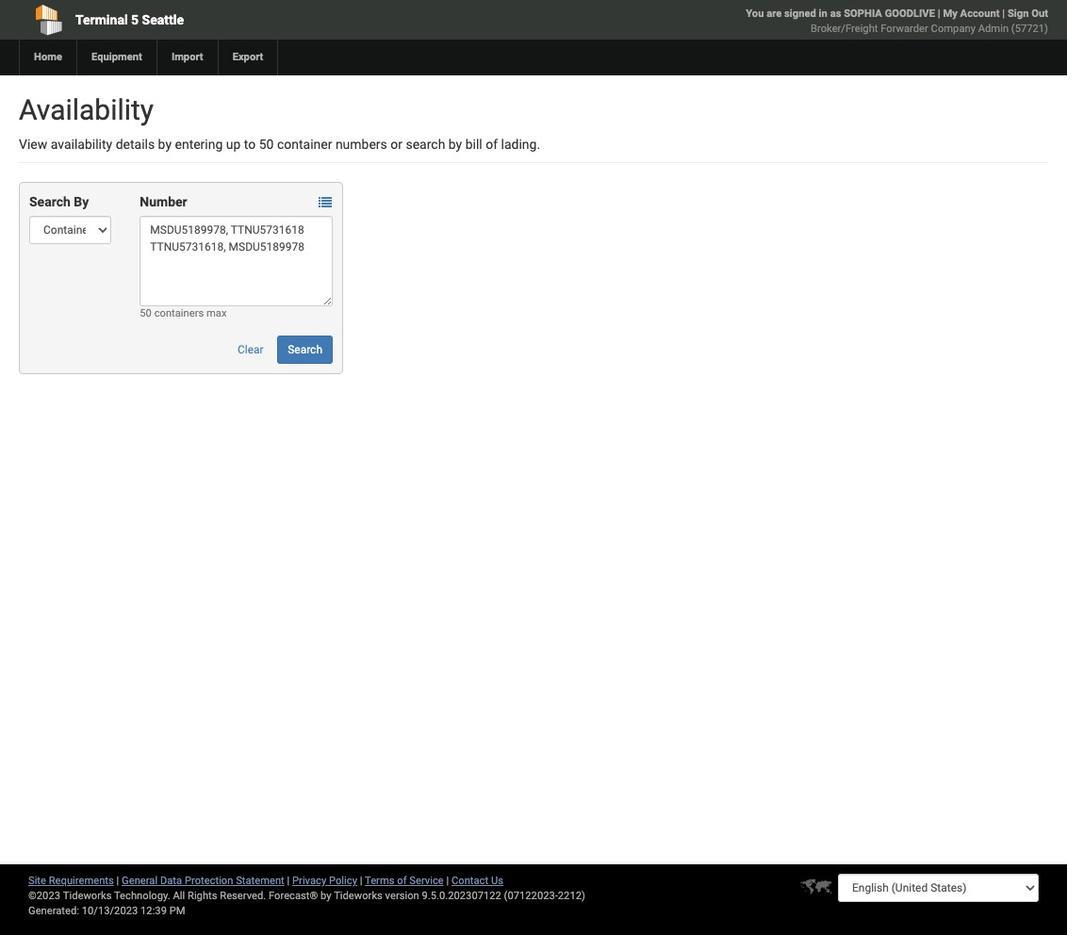 Task type: locate. For each thing, give the bounding box(es) containing it.
by inside site requirements | general data protection statement | privacy policy | terms of service | contact us ©2023 tideworks technology. all rights reserved. forecast® by tideworks version 9.5.0.202307122 (07122023-2212) generated: 10/13/2023 12:39 pm
[[321, 890, 332, 902]]

home
[[34, 51, 62, 63]]

9.5.0.202307122
[[422, 890, 501, 902]]

up
[[226, 137, 241, 152]]

max
[[207, 307, 227, 320]]

sign out link
[[1008, 8, 1048, 20]]

equipment link
[[76, 40, 156, 75]]

rights
[[188, 890, 217, 902]]

search
[[406, 137, 445, 152]]

search left by
[[29, 194, 71, 209]]

technology.
[[114, 890, 170, 902]]

| left 'sign'
[[1003, 8, 1005, 20]]

by
[[158, 137, 172, 152], [449, 137, 462, 152], [321, 890, 332, 902]]

search for search
[[288, 343, 322, 356]]

(07122023-
[[504, 890, 558, 902]]

0 vertical spatial 50
[[259, 137, 274, 152]]

12:39
[[141, 905, 167, 917]]

1 horizontal spatial search
[[288, 343, 322, 356]]

terms
[[365, 875, 395, 887]]

| up forecast®
[[287, 875, 290, 887]]

sign
[[1008, 8, 1029, 20]]

0 vertical spatial search
[[29, 194, 71, 209]]

reserved.
[[220, 890, 266, 902]]

search
[[29, 194, 71, 209], [288, 343, 322, 356]]

clear
[[238, 343, 264, 356]]

0 horizontal spatial 50
[[140, 307, 152, 320]]

container
[[277, 137, 332, 152]]

50 left containers
[[140, 307, 152, 320]]

(57721)
[[1012, 23, 1048, 35]]

protection
[[185, 875, 233, 887]]

privacy policy link
[[292, 875, 357, 887]]

generated:
[[28, 905, 79, 917]]

search button
[[277, 336, 333, 364]]

in
[[819, 8, 828, 20]]

1 vertical spatial 50
[[140, 307, 152, 320]]

number
[[140, 194, 187, 209]]

lading.
[[501, 137, 540, 152]]

0 horizontal spatial search
[[29, 194, 71, 209]]

of
[[486, 137, 498, 152], [397, 875, 407, 887]]

by right details
[[158, 137, 172, 152]]

by left the bill
[[449, 137, 462, 152]]

availability
[[19, 93, 154, 126]]

| up 9.5.0.202307122
[[446, 875, 449, 887]]

0 vertical spatial of
[[486, 137, 498, 152]]

clear button
[[227, 336, 274, 364]]

pm
[[169, 905, 185, 917]]

import link
[[156, 40, 217, 75]]

search for search by
[[29, 194, 71, 209]]

terminal 5 seattle link
[[19, 0, 431, 40]]

site requirements link
[[28, 875, 114, 887]]

0 horizontal spatial of
[[397, 875, 407, 887]]

0 horizontal spatial by
[[158, 137, 172, 152]]

you
[[746, 8, 764, 20]]

©2023 tideworks
[[28, 890, 112, 902]]

of right the bill
[[486, 137, 498, 152]]

1 vertical spatial of
[[397, 875, 407, 887]]

search inside button
[[288, 343, 322, 356]]

of up the version
[[397, 875, 407, 887]]

terms of service link
[[365, 875, 444, 887]]

forecast®
[[269, 890, 318, 902]]

out
[[1032, 8, 1048, 20]]

view availability details by entering up to 50 container numbers or search by bill of lading.
[[19, 137, 540, 152]]

1 horizontal spatial by
[[321, 890, 332, 902]]

version
[[385, 890, 419, 902]]

50 containers max
[[140, 307, 227, 320]]

1 horizontal spatial 50
[[259, 137, 274, 152]]

50
[[259, 137, 274, 152], [140, 307, 152, 320]]

policy
[[329, 875, 357, 887]]

site
[[28, 875, 46, 887]]

|
[[938, 8, 941, 20], [1003, 8, 1005, 20], [117, 875, 119, 887], [287, 875, 290, 887], [360, 875, 363, 887], [446, 875, 449, 887]]

1 vertical spatial search
[[288, 343, 322, 356]]

data
[[160, 875, 182, 887]]

company
[[931, 23, 976, 35]]

50 right to
[[259, 137, 274, 152]]

by down privacy policy link at left bottom
[[321, 890, 332, 902]]

tideworks
[[334, 890, 383, 902]]

search right clear button
[[288, 343, 322, 356]]



Task type: describe. For each thing, give the bounding box(es) containing it.
2212)
[[558, 890, 585, 902]]

are
[[767, 8, 782, 20]]

Number text field
[[140, 216, 333, 306]]

home link
[[19, 40, 76, 75]]

service
[[409, 875, 444, 887]]

containers
[[154, 307, 204, 320]]

statement
[[236, 875, 285, 887]]

to
[[244, 137, 256, 152]]

broker/freight
[[811, 23, 878, 35]]

entering
[[175, 137, 223, 152]]

| up tideworks at bottom left
[[360, 875, 363, 887]]

| left my
[[938, 8, 941, 20]]

show list image
[[319, 196, 332, 210]]

or
[[391, 137, 403, 152]]

| left general
[[117, 875, 119, 887]]

seattle
[[142, 12, 184, 27]]

my
[[943, 8, 958, 20]]

requirements
[[49, 875, 114, 887]]

10/13/2023
[[82, 905, 138, 917]]

equipment
[[91, 51, 142, 63]]

site requirements | general data protection statement | privacy policy | terms of service | contact us ©2023 tideworks technology. all rights reserved. forecast® by tideworks version 9.5.0.202307122 (07122023-2212) generated: 10/13/2023 12:39 pm
[[28, 875, 585, 917]]

terminal
[[75, 12, 128, 27]]

goodlive
[[885, 8, 935, 20]]

sophia
[[844, 8, 882, 20]]

details
[[116, 137, 155, 152]]

signed
[[785, 8, 816, 20]]

privacy
[[292, 875, 326, 887]]

you are signed in as sophia goodlive | my account | sign out broker/freight forwarder company admin (57721)
[[746, 8, 1048, 35]]

of inside site requirements | general data protection statement | privacy policy | terms of service | contact us ©2023 tideworks technology. all rights reserved. forecast® by tideworks version 9.5.0.202307122 (07122023-2212) generated: 10/13/2023 12:39 pm
[[397, 875, 407, 887]]

as
[[830, 8, 841, 20]]

terminal 5 seattle
[[75, 12, 184, 27]]

import
[[171, 51, 203, 63]]

5
[[131, 12, 139, 27]]

contact
[[452, 875, 489, 887]]

availability
[[51, 137, 112, 152]]

all
[[173, 890, 185, 902]]

1 horizontal spatial of
[[486, 137, 498, 152]]

bill
[[465, 137, 483, 152]]

2 horizontal spatial by
[[449, 137, 462, 152]]

forwarder
[[881, 23, 929, 35]]

general data protection statement link
[[122, 875, 285, 887]]

us
[[491, 875, 503, 887]]

search by
[[29, 194, 89, 209]]

my account link
[[943, 8, 1000, 20]]

general
[[122, 875, 158, 887]]

export link
[[217, 40, 278, 75]]

numbers
[[336, 137, 387, 152]]

export
[[233, 51, 263, 63]]

account
[[960, 8, 1000, 20]]

view
[[19, 137, 47, 152]]

contact us link
[[452, 875, 503, 887]]

by
[[74, 194, 89, 209]]

admin
[[978, 23, 1009, 35]]



Task type: vqa. For each thing, say whether or not it's contained in the screenshot.
Clear BUTTON
yes



